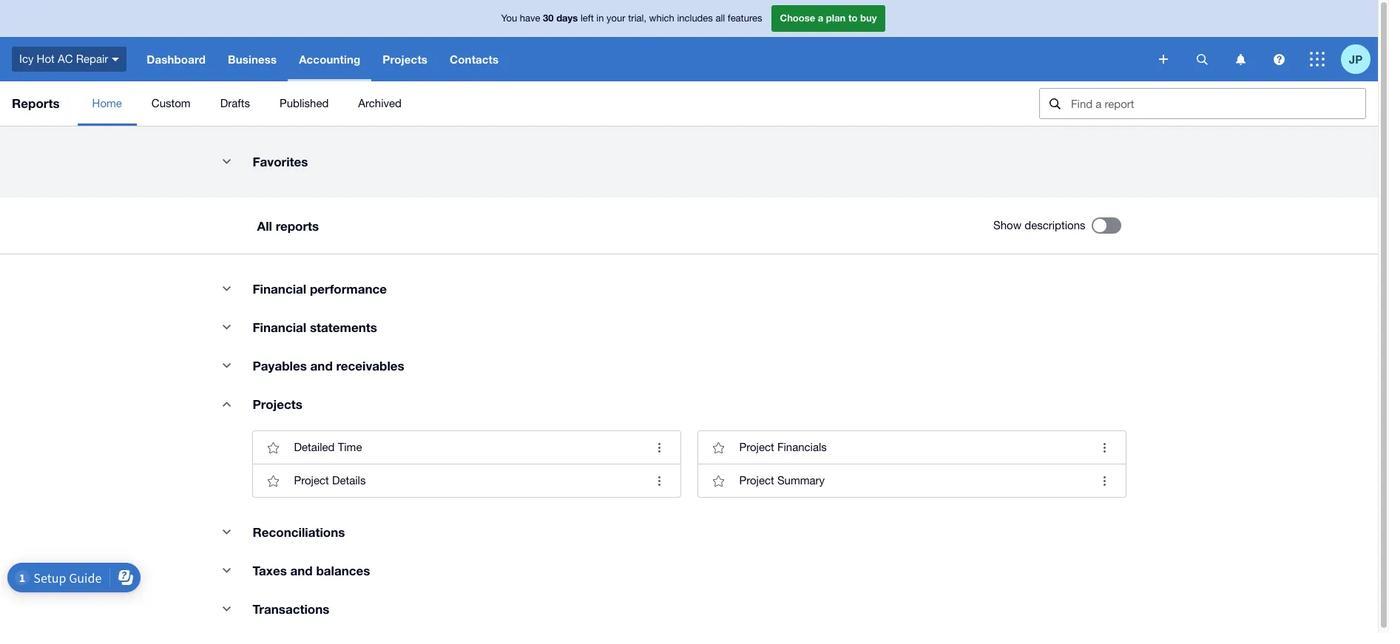 Task type: vqa. For each thing, say whether or not it's contained in the screenshot.
Projects
yes



Task type: describe. For each thing, give the bounding box(es) containing it.
all reports
[[257, 218, 319, 233]]

project summary link
[[698, 464, 1126, 497]]

2 horizontal spatial svg image
[[1274, 54, 1285, 65]]

you have 30 days left in your trial, which includes all features
[[501, 12, 762, 24]]

repair
[[76, 52, 108, 65]]

business button
[[217, 37, 288, 81]]

custom
[[152, 97, 191, 109]]

30
[[543, 12, 554, 24]]

collapse report group image for favorites
[[212, 146, 242, 176]]

payables and receivables
[[253, 358, 404, 374]]

statements
[[310, 320, 377, 335]]

all
[[257, 218, 272, 233]]

1 horizontal spatial svg image
[[1236, 54, 1245, 65]]

project financials
[[739, 441, 827, 453]]

includes
[[677, 13, 713, 24]]

dashboard link
[[136, 37, 217, 81]]

taxes
[[253, 563, 287, 579]]

collapse report group image for financial statements
[[212, 312, 242, 342]]

descriptions
[[1025, 219, 1086, 232]]

have
[[520, 13, 540, 24]]

show descriptions
[[994, 219, 1086, 232]]

drafts link
[[205, 81, 265, 126]]

collapse report group image for financial performance
[[212, 274, 242, 303]]

project for project summary
[[739, 474, 774, 487]]

financial for financial statements
[[253, 320, 306, 335]]

business
[[228, 53, 277, 66]]

drafts
[[220, 97, 250, 109]]

features
[[728, 13, 762, 24]]

choose
[[780, 12, 815, 24]]

Find a report text field
[[1070, 89, 1366, 118]]

home link
[[77, 81, 137, 126]]

projects inside projects popup button
[[383, 53, 428, 66]]

svg image inside icy hot ac repair popup button
[[112, 58, 119, 61]]

custom link
[[137, 81, 205, 126]]

favorite image for project details
[[259, 466, 288, 496]]

transactions
[[253, 601, 329, 617]]

home
[[92, 97, 122, 109]]

expand report group image
[[212, 389, 242, 419]]

reconciliations
[[253, 525, 345, 540]]

plan
[[826, 12, 846, 24]]

a
[[818, 12, 824, 24]]

published
[[280, 97, 329, 109]]

0 horizontal spatial svg image
[[1159, 55, 1168, 64]]

detailed time link
[[253, 431, 680, 464]]

project summary
[[739, 474, 825, 487]]

collapse report group image for transactions
[[212, 594, 242, 624]]

to
[[848, 12, 858, 24]]

collapse report group image for reconciliations
[[212, 517, 242, 547]]

financials
[[777, 441, 827, 453]]

navigation inside banner
[[136, 37, 1149, 81]]

show
[[994, 219, 1022, 232]]

details
[[332, 474, 366, 487]]

financial performance
[[253, 281, 387, 297]]

more options image for details
[[645, 433, 674, 462]]

dashboard
[[147, 53, 206, 66]]

more options image inside project summary "link"
[[1090, 466, 1120, 496]]

menu containing home
[[77, 81, 1028, 126]]

summary
[[777, 474, 825, 487]]



Task type: locate. For each thing, give the bounding box(es) containing it.
2 vertical spatial collapse report group image
[[212, 312, 242, 342]]

more options image inside the project financials link
[[1090, 433, 1120, 462]]

2 collapse report group image from the top
[[212, 517, 242, 547]]

more options image for summary
[[1090, 433, 1120, 462]]

your
[[607, 13, 626, 24]]

project down project financials
[[739, 474, 774, 487]]

receivables
[[336, 358, 404, 374]]

reports
[[276, 218, 319, 233]]

svg image right repair in the left top of the page
[[112, 58, 119, 61]]

all
[[716, 13, 725, 24]]

project financials link
[[698, 431, 1126, 464]]

3 collapse report group image from the top
[[212, 312, 242, 342]]

3 collapse report group image from the top
[[212, 556, 242, 585]]

1 vertical spatial favorite image
[[704, 466, 733, 496]]

projects button
[[372, 37, 439, 81]]

banner containing jp
[[0, 0, 1378, 81]]

collapse report group image for taxes and balances
[[212, 556, 242, 585]]

0 horizontal spatial projects
[[253, 397, 302, 412]]

1 collapse report group image from the top
[[212, 146, 242, 176]]

navigation
[[136, 37, 1149, 81]]

and for payables
[[310, 358, 333, 374]]

jp button
[[1341, 37, 1378, 81]]

favorite image left project financials
[[704, 433, 733, 462]]

project
[[739, 441, 774, 453], [294, 474, 329, 487], [739, 474, 774, 487]]

svg image
[[1197, 54, 1208, 65], [1274, 54, 1285, 65], [1159, 55, 1168, 64]]

0 vertical spatial favorite image
[[259, 433, 288, 462]]

favorite image inside project details link
[[259, 466, 288, 496]]

favorite image for project financials
[[704, 433, 733, 462]]

2 favorite image from the top
[[259, 466, 288, 496]]

collapse report group image left taxes
[[212, 556, 242, 585]]

and down financial statements
[[310, 358, 333, 374]]

collapse report group image for payables and receivables
[[212, 351, 242, 380]]

detailed time
[[294, 441, 362, 453]]

svg image
[[1310, 52, 1325, 67], [1236, 54, 1245, 65], [112, 58, 119, 61]]

favorite image inside the project financials link
[[704, 433, 733, 462]]

choose a plan to buy
[[780, 12, 877, 24]]

collapse report group image
[[212, 146, 242, 176], [212, 274, 242, 303], [212, 312, 242, 342]]

svg image up find a report text box
[[1236, 54, 1245, 65]]

favorite image right more options image
[[704, 466, 733, 496]]

in
[[597, 13, 604, 24]]

1 vertical spatial projects
[[253, 397, 302, 412]]

2 collapse report group image from the top
[[212, 274, 242, 303]]

favorite image left detailed
[[259, 433, 288, 462]]

favorite image
[[259, 433, 288, 462], [259, 466, 288, 496]]

None field
[[1039, 88, 1366, 119]]

svg image left jp
[[1310, 52, 1325, 67]]

taxes and balances
[[253, 563, 370, 579]]

2 favorite image from the top
[[704, 466, 733, 496]]

buy
[[860, 12, 877, 24]]

and for taxes
[[290, 563, 313, 579]]

1 collapse report group image from the top
[[212, 351, 242, 380]]

collapse report group image left reconciliations
[[212, 517, 242, 547]]

favorite image
[[704, 433, 733, 462], [704, 466, 733, 496]]

favorite image for project summary
[[704, 466, 733, 496]]

project down detailed
[[294, 474, 329, 487]]

financial statements
[[253, 320, 377, 335]]

0 horizontal spatial svg image
[[112, 58, 119, 61]]

favorite image inside detailed time link
[[259, 433, 288, 462]]

ac
[[58, 52, 73, 65]]

projects up archived
[[383, 53, 428, 66]]

1 favorite image from the top
[[704, 433, 733, 462]]

and right taxes
[[290, 563, 313, 579]]

project for project financials
[[739, 441, 774, 453]]

collapse report group image
[[212, 351, 242, 380], [212, 517, 242, 547], [212, 556, 242, 585], [212, 594, 242, 624]]

collapse report group image left transactions
[[212, 594, 242, 624]]

1 vertical spatial financial
[[253, 320, 306, 335]]

accounting button
[[288, 37, 372, 81]]

more options image
[[645, 466, 674, 496]]

you
[[501, 13, 517, 24]]

payables
[[253, 358, 307, 374]]

1 vertical spatial collapse report group image
[[212, 274, 242, 303]]

detailed
[[294, 441, 335, 453]]

time
[[338, 441, 362, 453]]

navigation containing dashboard
[[136, 37, 1149, 81]]

icy hot ac repair
[[19, 52, 108, 65]]

banner
[[0, 0, 1378, 81]]

contacts button
[[439, 37, 510, 81]]

days
[[556, 12, 578, 24]]

1 horizontal spatial svg image
[[1197, 54, 1208, 65]]

hot
[[37, 52, 55, 65]]

published link
[[265, 81, 344, 126]]

favorites
[[253, 154, 308, 169]]

1 vertical spatial and
[[290, 563, 313, 579]]

accounting
[[299, 53, 361, 66]]

trial,
[[628, 13, 647, 24]]

performance
[[310, 281, 387, 297]]

2 horizontal spatial svg image
[[1310, 52, 1325, 67]]

which
[[649, 13, 675, 24]]

balances
[[316, 563, 370, 579]]

archived
[[358, 97, 402, 109]]

collapse report group image up expand report group 'image'
[[212, 351, 242, 380]]

0 vertical spatial financial
[[253, 281, 306, 297]]

favorite image for detailed time
[[259, 433, 288, 462]]

0 vertical spatial and
[[310, 358, 333, 374]]

project details
[[294, 474, 366, 487]]

more options image
[[645, 433, 674, 462], [1090, 433, 1120, 462], [1090, 466, 1120, 496]]

favorite image left project details
[[259, 466, 288, 496]]

1 vertical spatial favorite image
[[259, 466, 288, 496]]

reports
[[12, 95, 60, 111]]

project up project summary
[[739, 441, 774, 453]]

0 vertical spatial projects
[[383, 53, 428, 66]]

1 favorite image from the top
[[259, 433, 288, 462]]

menu
[[77, 81, 1028, 126]]

financial up financial statements
[[253, 281, 306, 297]]

financial up payables
[[253, 320, 306, 335]]

project for project details
[[294, 474, 329, 487]]

1 horizontal spatial projects
[[383, 53, 428, 66]]

jp
[[1349, 52, 1363, 65]]

financial
[[253, 281, 306, 297], [253, 320, 306, 335]]

0 vertical spatial favorite image
[[704, 433, 733, 462]]

projects down payables
[[253, 397, 302, 412]]

4 collapse report group image from the top
[[212, 594, 242, 624]]

left
[[581, 13, 594, 24]]

2 financial from the top
[[253, 320, 306, 335]]

icy hot ac repair button
[[0, 37, 136, 81]]

financial for financial performance
[[253, 281, 306, 297]]

1 financial from the top
[[253, 281, 306, 297]]

project details link
[[253, 464, 680, 497]]

and
[[310, 358, 333, 374], [290, 563, 313, 579]]

0 vertical spatial collapse report group image
[[212, 146, 242, 176]]

contacts
[[450, 53, 499, 66]]

projects
[[383, 53, 428, 66], [253, 397, 302, 412]]

icy
[[19, 52, 34, 65]]

favorite image inside project summary "link"
[[704, 466, 733, 496]]

archived link
[[344, 81, 416, 126]]

project inside "link"
[[739, 474, 774, 487]]



